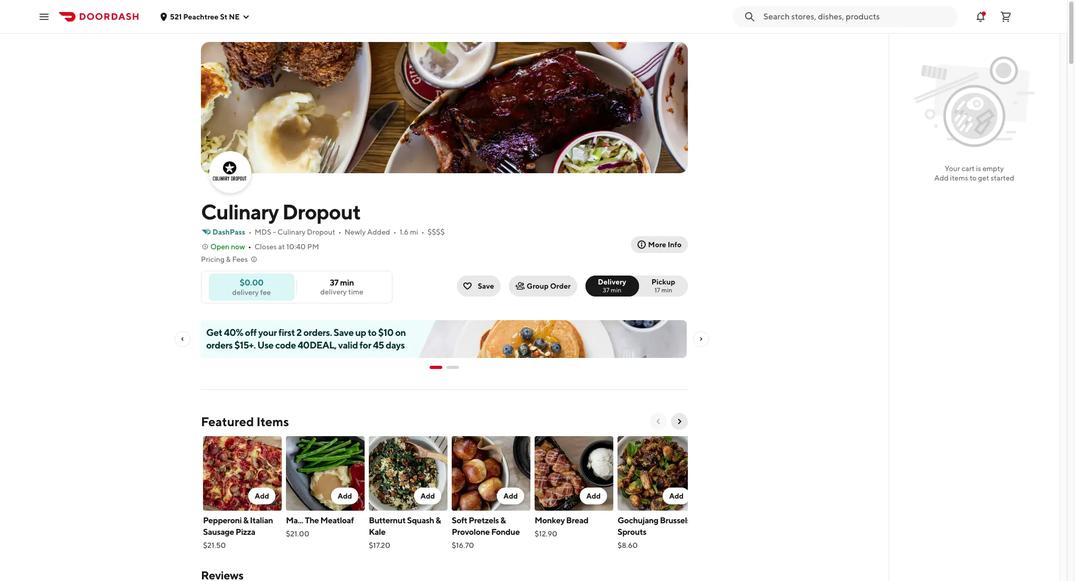 Task type: describe. For each thing, give the bounding box(es) containing it.
empty
[[983, 164, 1004, 173]]

10:40
[[286, 243, 306, 251]]

1.6
[[400, 228, 409, 236]]

more info button
[[632, 236, 688, 253]]

37 min delivery time
[[320, 278, 363, 296]]

your cart is empty add items to get started
[[935, 164, 1015, 182]]

butternut squash & kale image
[[369, 436, 448, 511]]

dashpass •
[[213, 228, 252, 236]]

items
[[950, 174, 969, 182]]

save inside 'button'
[[478, 282, 494, 290]]

& inside pepperoni & italian sausage pizza $21.50
[[243, 515, 249, 525]]

0 items, open order cart image
[[1000, 10, 1013, 23]]

off
[[245, 327, 257, 338]]

add button for monkey bread
[[580, 488, 607, 504]]

monkey bread image
[[535, 436, 614, 511]]

previous button of carousel image
[[655, 417, 663, 426]]

Store search: begin typing to search for stores available on DoorDash text field
[[764, 11, 952, 22]]

pricing & fees
[[201, 255, 248, 263]]

min for delivery
[[611, 286, 622, 294]]

to inside your cart is empty add items to get started
[[970, 174, 977, 182]]

ma...
[[286, 515, 303, 525]]

group order
[[527, 282, 571, 290]]

featured items
[[201, 414, 289, 429]]

days
[[386, 340, 405, 351]]

ma... the meatloaf $21.00
[[286, 515, 354, 538]]

pricing
[[201, 255, 225, 263]]

37 inside delivery 37 min
[[603, 286, 610, 294]]

add for pepperoni & italian sausage pizza
[[255, 492, 269, 500]]

521
[[170, 12, 182, 21]]

$8.60
[[618, 541, 638, 550]]

the
[[305, 515, 319, 525]]

italian
[[250, 515, 273, 525]]

$16.70
[[452, 541, 474, 550]]

get
[[206, 327, 222, 338]]

gochujang brussels sprouts $8.60
[[618, 515, 691, 550]]

group
[[527, 282, 549, 290]]

-
[[273, 228, 276, 236]]

st
[[220, 12, 228, 21]]

use
[[257, 340, 274, 351]]

orders.
[[304, 327, 332, 338]]

now
[[231, 243, 245, 251]]

add for monkey bread
[[587, 492, 601, 500]]

pm
[[307, 243, 319, 251]]

• newly added • 1.6 mi • $$$$
[[338, 228, 445, 236]]

cart
[[962, 164, 975, 173]]

gochujang brussels sprouts image
[[618, 436, 697, 511]]

featured
[[201, 414, 254, 429]]

17
[[655, 286, 661, 294]]

add for gochujang brussels sprouts
[[669, 492, 684, 500]]

pepperoni & italian sausage pizza image
[[203, 436, 282, 511]]

add button for soft pretzels & provolone fondue
[[497, 488, 524, 504]]

your
[[258, 327, 277, 338]]

featured items heading
[[201, 413, 289, 430]]

ma... the meatloaf image
[[286, 436, 365, 511]]

0 vertical spatial culinary
[[201, 199, 279, 224]]

delivery
[[598, 278, 627, 286]]

$17.20
[[369, 541, 390, 550]]

order
[[550, 282, 571, 290]]

$0.00 delivery fee
[[232, 277, 271, 296]]

save inside get 40% off your first 2 orders. save up to $10 on orders $15+.  use code 40deal, valid for 45 days
[[334, 327, 354, 338]]

get
[[978, 174, 990, 182]]

$0.00
[[240, 277, 264, 287]]

fees
[[232, 255, 248, 263]]

open menu image
[[38, 10, 50, 23]]

40%
[[224, 327, 243, 338]]

delivery inside 37 min delivery time
[[320, 288, 347, 296]]

monkey
[[535, 515, 565, 525]]

brussels
[[660, 515, 691, 525]]

orders
[[206, 340, 233, 351]]

peachtree
[[183, 12, 219, 21]]

squash
[[407, 515, 434, 525]]

pepperoni
[[203, 515, 242, 525]]

sprouts
[[618, 527, 647, 537]]

bread
[[566, 515, 589, 525]]

none radio containing pickup
[[633, 276, 688, 297]]

2
[[297, 327, 302, 338]]

closes
[[255, 243, 277, 251]]

40deal,
[[298, 340, 337, 351]]

at
[[278, 243, 285, 251]]

save button
[[457, 276, 501, 297]]

add for butternut squash & kale
[[421, 492, 435, 500]]

521 peachtree st ne
[[170, 12, 240, 21]]

fondue
[[491, 527, 520, 537]]

$21.50
[[203, 541, 226, 550]]

min for pickup
[[662, 286, 672, 294]]

pizza
[[236, 527, 255, 537]]

items
[[257, 414, 289, 429]]

get 40% off your first 2 orders. save up to $10 on orders $15+.  use code 40deal, valid for 45 days
[[206, 327, 406, 351]]

dashpass
[[213, 228, 245, 236]]

soft
[[452, 515, 467, 525]]



Task type: locate. For each thing, give the bounding box(es) containing it.
0 vertical spatial to
[[970, 174, 977, 182]]

min inside delivery 37 min
[[611, 286, 622, 294]]

None radio
[[586, 276, 639, 297]]

is
[[976, 164, 982, 173]]

culinary
[[201, 199, 279, 224], [278, 228, 306, 236]]

meatloaf
[[321, 515, 354, 525]]

more
[[648, 240, 667, 249]]

notification bell image
[[975, 10, 987, 23]]

order methods option group
[[586, 276, 688, 297]]

min down newly
[[340, 278, 354, 288]]

add button up italian
[[248, 488, 276, 504]]

$15+.
[[234, 340, 256, 351]]

soft pretzels & provolone fondue image
[[452, 436, 531, 511]]

none radio containing delivery
[[586, 276, 639, 297]]

for
[[360, 340, 371, 351]]

& inside butternut squash & kale $17.20
[[436, 515, 441, 525]]

$12.90
[[535, 530, 558, 538]]

add up squash
[[421, 492, 435, 500]]

to inside get 40% off your first 2 orders. save up to $10 on orders $15+.  use code 40deal, valid for 45 days
[[368, 327, 377, 338]]

37
[[330, 278, 339, 288], [603, 286, 610, 294]]

fee
[[260, 288, 271, 296]]

save
[[478, 282, 494, 290], [334, 327, 354, 338]]

0 horizontal spatial min
[[340, 278, 354, 288]]

min inside pickup 17 min
[[662, 286, 672, 294]]

add button up brussels
[[663, 488, 690, 504]]

monkey bread $12.90
[[535, 515, 589, 538]]

• left "1.6"
[[393, 228, 397, 236]]

2 horizontal spatial min
[[662, 286, 672, 294]]

time
[[348, 288, 363, 296]]

mds - culinary dropout
[[255, 228, 335, 236]]

1 vertical spatial dropout
[[307, 228, 335, 236]]

next button of carousel image
[[676, 417, 684, 426]]

3 add button from the left
[[414, 488, 441, 504]]

added
[[367, 228, 390, 236]]

gochujang
[[618, 515, 659, 525]]

• left newly
[[338, 228, 342, 236]]

pickup
[[652, 278, 676, 286]]

2 delivery from the left
[[232, 288, 259, 296]]

None radio
[[633, 276, 688, 297]]

add inside your cart is empty add items to get started
[[935, 174, 949, 182]]

$$$$
[[428, 228, 445, 236]]

0 horizontal spatial save
[[334, 327, 354, 338]]

add up brussels
[[669, 492, 684, 500]]

ne
[[229, 12, 240, 21]]

add up fondue
[[504, 492, 518, 500]]

group order button
[[509, 276, 577, 297]]

add button for gochujang brussels sprouts
[[663, 488, 690, 504]]

dropout up pm
[[307, 228, 335, 236]]

min right 17
[[662, 286, 672, 294]]

1 add button from the left
[[248, 488, 276, 504]]

open now
[[210, 243, 245, 251]]

to right up
[[368, 327, 377, 338]]

37 left time
[[330, 278, 339, 288]]

pretzels
[[469, 515, 499, 525]]

&
[[226, 255, 231, 263], [243, 515, 249, 525], [436, 515, 441, 525], [501, 515, 506, 525]]

delivery down $0.00
[[232, 288, 259, 296]]

& left "fees"
[[226, 255, 231, 263]]

1 horizontal spatial 37
[[603, 286, 610, 294]]

& up fondue
[[501, 515, 506, 525]]

min left 17
[[611, 286, 622, 294]]

culinary dropout
[[201, 199, 361, 224]]

add button for pepperoni & italian sausage pizza
[[248, 488, 276, 504]]

add button for butternut squash & kale
[[414, 488, 441, 504]]

open
[[210, 243, 230, 251]]

your
[[945, 164, 960, 173]]

add for soft pretzels & provolone fondue
[[504, 492, 518, 500]]

code
[[275, 340, 296, 351]]

soft pretzels & provolone fondue $16.70
[[452, 515, 520, 550]]

kale
[[369, 527, 386, 537]]

1 horizontal spatial save
[[478, 282, 494, 290]]

add button
[[248, 488, 276, 504], [331, 488, 359, 504], [414, 488, 441, 504], [497, 488, 524, 504], [580, 488, 607, 504], [663, 488, 690, 504]]

$10
[[378, 327, 394, 338]]

0 vertical spatial dropout
[[282, 199, 361, 224]]

• left mds on the left top of page
[[248, 228, 252, 236]]

•
[[248, 228, 252, 236], [338, 228, 342, 236], [393, 228, 397, 236], [421, 228, 425, 236], [248, 243, 251, 251]]

$21.00
[[286, 530, 310, 538]]

1 vertical spatial save
[[334, 327, 354, 338]]

dropout
[[282, 199, 361, 224], [307, 228, 335, 236]]

mi
[[410, 228, 418, 236]]

info
[[668, 240, 682, 249]]

sausage
[[203, 527, 234, 537]]

first
[[279, 327, 295, 338]]

to
[[970, 174, 977, 182], [368, 327, 377, 338]]

0 horizontal spatial delivery
[[232, 288, 259, 296]]

dropout up mds - culinary dropout at the top of page
[[282, 199, 361, 224]]

& right squash
[[436, 515, 441, 525]]

delivery inside the $0.00 delivery fee
[[232, 288, 259, 296]]

add button up the bread at bottom right
[[580, 488, 607, 504]]

1 delivery from the left
[[320, 288, 347, 296]]

save up valid
[[334, 327, 354, 338]]

delivery
[[320, 288, 347, 296], [232, 288, 259, 296]]

add up the meatloaf
[[338, 492, 352, 500]]

pricing & fees button
[[201, 254, 258, 265]]

add down your
[[935, 174, 949, 182]]

started
[[991, 174, 1015, 182]]

on
[[395, 327, 406, 338]]

• right mi
[[421, 228, 425, 236]]

4 add button from the left
[[497, 488, 524, 504]]

1 vertical spatial culinary
[[278, 228, 306, 236]]

delivery left time
[[320, 288, 347, 296]]

add button up pretzels
[[497, 488, 524, 504]]

& inside soft pretzels & provolone fondue $16.70
[[501, 515, 506, 525]]

1 horizontal spatial min
[[611, 286, 622, 294]]

• closes at 10:40 pm
[[248, 243, 319, 251]]

add up the bread at bottom right
[[587, 492, 601, 500]]

min inside 37 min delivery time
[[340, 278, 354, 288]]

2 add button from the left
[[331, 488, 359, 504]]

1 horizontal spatial to
[[970, 174, 977, 182]]

37 right order on the right
[[603, 286, 610, 294]]

more info
[[648, 240, 682, 249]]

delivery 37 min
[[598, 278, 627, 294]]

& inside button
[[226, 255, 231, 263]]

37 inside 37 min delivery time
[[330, 278, 339, 288]]

add for ma... the meatloaf
[[338, 492, 352, 500]]

add up italian
[[255, 492, 269, 500]]

newly
[[345, 228, 366, 236]]

& up "pizza"
[[243, 515, 249, 525]]

5 add button from the left
[[580, 488, 607, 504]]

521 peachtree st ne button
[[160, 12, 250, 21]]

culinary up dashpass •
[[201, 199, 279, 224]]

provolone
[[452, 527, 490, 537]]

45
[[373, 340, 384, 351]]

add button up squash
[[414, 488, 441, 504]]

0 horizontal spatial 37
[[330, 278, 339, 288]]

culinary up 10:40
[[278, 228, 306, 236]]

add
[[935, 174, 949, 182], [255, 492, 269, 500], [338, 492, 352, 500], [421, 492, 435, 500], [504, 492, 518, 500], [587, 492, 601, 500], [669, 492, 684, 500]]

6 add button from the left
[[663, 488, 690, 504]]

valid
[[338, 340, 358, 351]]

0 horizontal spatial to
[[368, 327, 377, 338]]

add button up the meatloaf
[[331, 488, 359, 504]]

mds
[[255, 228, 271, 236]]

select promotional banner element
[[430, 358, 459, 377]]

up
[[355, 327, 366, 338]]

1 vertical spatial to
[[368, 327, 377, 338]]

add button for ma... the meatloaf
[[331, 488, 359, 504]]

1 horizontal spatial delivery
[[320, 288, 347, 296]]

pickup 17 min
[[652, 278, 676, 294]]

to left get
[[970, 174, 977, 182]]

0 vertical spatial save
[[478, 282, 494, 290]]

butternut squash & kale $17.20
[[369, 515, 441, 550]]

save left group
[[478, 282, 494, 290]]

culinary dropout image
[[201, 42, 688, 173], [210, 152, 250, 192]]

• right now
[[248, 243, 251, 251]]



Task type: vqa. For each thing, say whether or not it's contained in the screenshot.
Add related to Soft Pretzels & Provolone Fondue
yes



